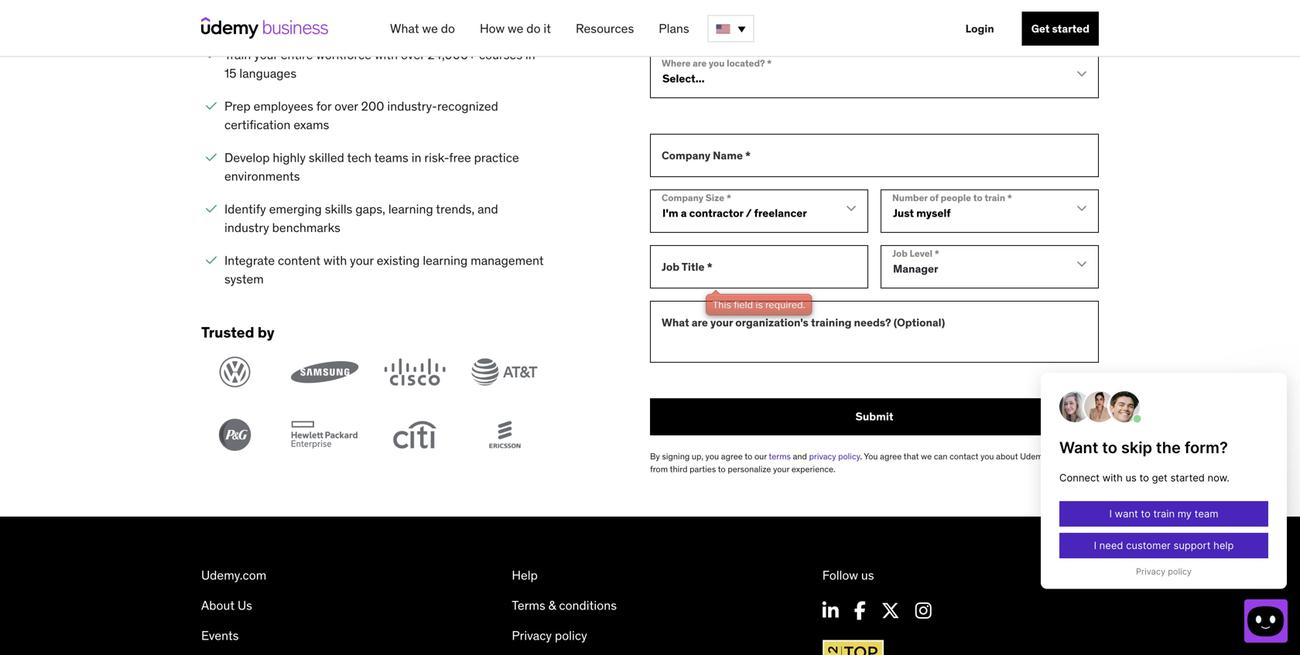 Task type: locate. For each thing, give the bounding box(es) containing it.
with right content
[[324, 253, 347, 269]]

over inside prep employees for over 200 industry-recognized certification exams
[[335, 98, 358, 114]]

free
[[449, 150, 471, 166]]

where
[[662, 57, 691, 69]]

company left "name"
[[662, 148, 711, 162]]

0 horizontal spatial policy
[[555, 628, 587, 644]]

over
[[401, 47, 425, 63], [335, 98, 358, 114]]

about us link
[[201, 598, 252, 614]]

how
[[480, 21, 505, 36]]

2 do from the left
[[527, 21, 541, 36]]

udemy.com
[[201, 568, 267, 584]]

at&t logo image
[[471, 356, 538, 388]]

* up the located?
[[741, 14, 747, 28]]

do inside popup button
[[441, 21, 455, 36]]

to inside . you agree that we can contact you about udemy and use data from third parties to personalize your experience.
[[718, 464, 726, 475]]

udemy right about
[[1020, 451, 1047, 462]]

your left "existing"
[[350, 253, 374, 269]]

0 horizontal spatial what
[[390, 21, 419, 36]]

learning up train your entire workforce with over 24,000+ courses in 15 languages
[[343, 14, 401, 33]]

are right "where"
[[693, 57, 707, 69]]

0 horizontal spatial and
[[478, 201, 498, 217]]

integrate content with your existing learning management system
[[224, 253, 544, 287]]

1 vertical spatial what
[[662, 316, 689, 330]]

are down title
[[692, 316, 708, 330]]

0 vertical spatial what
[[390, 21, 419, 36]]

company
[[662, 148, 711, 162], [662, 192, 704, 204]]

learning inside integrate content with your existing learning management system
[[423, 253, 468, 269]]

policy left you
[[838, 451, 860, 462]]

system
[[224, 271, 264, 287]]

learning right "existing"
[[423, 253, 468, 269]]

1 vertical spatial learning
[[388, 201, 433, 217]]

1 horizontal spatial agree
[[880, 451, 902, 462]]

0 horizontal spatial job
[[662, 260, 680, 274]]

agree right you
[[880, 451, 902, 462]]

number
[[697, 14, 739, 28], [893, 192, 928, 204]]

we
[[422, 21, 438, 36], [508, 21, 524, 36], [921, 451, 932, 462]]

resources button
[[570, 15, 640, 43]]

we inside popup button
[[422, 21, 438, 36]]

1 horizontal spatial in
[[526, 47, 535, 63]]

from
[[650, 464, 668, 475]]

you left the located?
[[709, 57, 725, 69]]

0 horizontal spatial do
[[441, 21, 455, 36]]

terms & conditions link
[[512, 598, 617, 614]]

policy down terms & conditions
[[555, 628, 587, 644]]

needs?
[[854, 316, 891, 330]]

do
[[441, 21, 455, 36], [527, 21, 541, 36]]

linkedin in image
[[823, 602, 839, 621]]

1 horizontal spatial to
[[745, 451, 753, 462]]

content
[[278, 253, 321, 269]]

2 agree from the left
[[880, 451, 902, 462]]

1 horizontal spatial udemy
[[1020, 451, 1047, 462]]

job
[[893, 248, 908, 260], [662, 260, 680, 274]]

learning for partner,
[[343, 14, 401, 33]]

as
[[290, 14, 306, 33]]

privacy policy link
[[512, 628, 587, 644]]

2 horizontal spatial to
[[974, 192, 983, 204]]

your inside integrate content with your existing learning management system
[[350, 253, 374, 269]]

with down with udemy as your learning partner, you can: on the top
[[375, 47, 398, 63]]

management
[[471, 253, 544, 269]]

udemy business image
[[201, 17, 328, 39]]

1 company from the top
[[662, 148, 711, 162]]

number left of
[[893, 192, 928, 204]]

your inside . you agree that we can contact you about udemy and use data from third parties to personalize your experience.
[[773, 464, 790, 475]]

that
[[904, 451, 919, 462]]

cisco logo image
[[381, 356, 449, 388]]

follow
[[823, 568, 858, 584]]

do for what we do
[[441, 21, 455, 36]]

to left train
[[974, 192, 983, 204]]

what inside what we do popup button
[[390, 21, 419, 36]]

1 horizontal spatial we
[[508, 21, 524, 36]]

1 vertical spatial over
[[335, 98, 358, 114]]

job left level
[[893, 248, 908, 260]]

courses
[[479, 47, 523, 63]]

0 vertical spatial to
[[974, 192, 983, 204]]

in inside 'develop highly skilled tech teams in risk-free practice environments'
[[412, 150, 422, 166]]

entire
[[281, 47, 313, 63]]

we up 24,000+
[[422, 21, 438, 36]]

number right phone
[[697, 14, 739, 28]]

by signing up, you agree to our terms and privacy policy
[[650, 451, 860, 462]]

0 vertical spatial company
[[662, 148, 711, 162]]

1 vertical spatial number
[[893, 192, 928, 204]]

1 vertical spatial udemy
[[1020, 451, 1047, 462]]

2 company from the top
[[662, 192, 704, 204]]

submit button
[[650, 398, 1099, 436]]

over right for
[[335, 98, 358, 114]]

* right the located?
[[767, 57, 772, 69]]

* right "name"
[[745, 148, 751, 162]]

and right trends,
[[478, 201, 498, 217]]

0 horizontal spatial we
[[422, 21, 438, 36]]

we left can
[[921, 451, 932, 462]]

learning right gaps,
[[388, 201, 433, 217]]

benchmarks
[[272, 220, 341, 236]]

1 horizontal spatial over
[[401, 47, 425, 63]]

we right how
[[508, 21, 524, 36]]

of
[[930, 192, 939, 204]]

2 vertical spatial learning
[[423, 253, 468, 269]]

data
[[1081, 451, 1098, 462]]

and up experience. at bottom right
[[793, 451, 807, 462]]

and
[[478, 201, 498, 217], [793, 451, 807, 462], [1049, 451, 1063, 462]]

company for company size *
[[662, 192, 704, 204]]

we inside dropdown button
[[508, 21, 524, 36]]

udemy inside . you agree that we can contact you about udemy and use data from third parties to personalize your experience.
[[1020, 451, 1047, 462]]

0 vertical spatial are
[[693, 57, 707, 69]]

number of people to train *
[[893, 192, 1012, 204]]

privacy
[[809, 451, 836, 462]]

0 horizontal spatial with
[[324, 253, 347, 269]]

* right the "size"
[[727, 192, 731, 204]]

you left about
[[981, 451, 994, 462]]

we for what
[[422, 21, 438, 36]]

you
[[864, 451, 878, 462]]

2 vertical spatial to
[[718, 464, 726, 475]]

* for company size *
[[727, 192, 731, 204]]

required.
[[766, 298, 806, 311]]

can
[[934, 451, 948, 462]]

to right parties
[[718, 464, 726, 475]]

2 horizontal spatial and
[[1049, 451, 1063, 462]]

1 horizontal spatial what
[[662, 316, 689, 330]]

0 horizontal spatial to
[[718, 464, 726, 475]]

0 vertical spatial in
[[526, 47, 535, 63]]

in left the risk-
[[412, 150, 422, 166]]

what
[[390, 21, 419, 36], [662, 316, 689, 330]]

with
[[201, 14, 235, 33]]

1 do from the left
[[441, 21, 455, 36]]

identify
[[224, 201, 266, 217]]

* right train
[[1008, 192, 1012, 204]]

with
[[375, 47, 398, 63], [324, 253, 347, 269]]

company name *
[[662, 148, 751, 162]]

title
[[682, 260, 705, 274]]

* for phone number *
[[741, 14, 747, 28]]

train
[[985, 192, 1006, 204]]

0 horizontal spatial agree
[[721, 451, 743, 462]]

2 horizontal spatial we
[[921, 451, 932, 462]]

hewlett packard enterprise logo image
[[291, 419, 359, 451]]

privacy policy link
[[809, 451, 860, 462]]

name
[[713, 148, 743, 162]]

field
[[734, 298, 753, 311]]

do for how we do it
[[527, 21, 541, 36]]

15
[[224, 65, 236, 81]]

do left it
[[527, 21, 541, 36]]

do up 24,000+
[[441, 21, 455, 36]]

1 horizontal spatial job
[[893, 248, 908, 260]]

* right title
[[707, 260, 713, 274]]

1 vertical spatial in
[[412, 150, 422, 166]]

and left use
[[1049, 451, 1063, 462]]

* right level
[[935, 248, 940, 260]]

learning
[[343, 14, 401, 33], [388, 201, 433, 217], [423, 253, 468, 269]]

p&g logo image
[[201, 419, 269, 451]]

0 vertical spatial over
[[401, 47, 425, 63]]

about us
[[201, 598, 252, 614]]

1 vertical spatial company
[[662, 192, 704, 204]]

1 vertical spatial with
[[324, 253, 347, 269]]

udemy left as
[[238, 14, 287, 33]]

1 vertical spatial policy
[[555, 628, 587, 644]]

0 horizontal spatial udemy
[[238, 14, 287, 33]]

what down job title *
[[662, 316, 689, 330]]

how we do it
[[480, 21, 551, 36]]

get
[[1032, 22, 1050, 36]]

your down this
[[711, 316, 733, 330]]

over down what we do popup button
[[401, 47, 425, 63]]

in right courses
[[526, 47, 535, 63]]

you
[[463, 14, 488, 33], [709, 57, 725, 69], [706, 451, 719, 462], [981, 451, 994, 462]]

agree up personalize
[[721, 451, 743, 462]]

Phone Number * telephone field
[[650, 0, 1099, 42]]

industry
[[224, 220, 269, 236]]

in inside train your entire workforce with over 24,000+ courses in 15 languages
[[526, 47, 535, 63]]

to left our
[[745, 451, 753, 462]]

resources
[[576, 21, 634, 36]]

learning inside identify emerging skills gaps, learning trends, and industry benchmarks
[[388, 201, 433, 217]]

identify emerging skills gaps, learning trends, and industry benchmarks
[[224, 201, 498, 236]]

train
[[224, 47, 251, 63]]

ericsson logo image
[[471, 419, 538, 451]]

1 vertical spatial are
[[692, 316, 708, 330]]

0 vertical spatial policy
[[838, 451, 860, 462]]

job level *
[[893, 248, 940, 260]]

0 horizontal spatial over
[[335, 98, 358, 114]]

1 horizontal spatial with
[[375, 47, 398, 63]]

training
[[811, 316, 852, 330]]

policy inside footer element
[[555, 628, 587, 644]]

your down terms
[[773, 464, 790, 475]]

* for job level *
[[935, 248, 940, 260]]

to
[[974, 192, 983, 204], [745, 451, 753, 462], [718, 464, 726, 475]]

us
[[861, 568, 874, 584]]

Job Title * text field
[[650, 245, 869, 289]]

company left the "size"
[[662, 192, 704, 204]]

0 horizontal spatial in
[[412, 150, 422, 166]]

do inside dropdown button
[[527, 21, 541, 36]]

0 horizontal spatial number
[[697, 14, 739, 28]]

we inside . you agree that we can contact you about udemy and use data from third parties to personalize your experience.
[[921, 451, 932, 462]]

job left title
[[662, 260, 680, 274]]

your up languages
[[254, 47, 278, 63]]

what up train your entire workforce with over 24,000+ courses in 15 languages
[[390, 21, 419, 36]]

practice
[[474, 150, 519, 166]]

phone
[[662, 14, 695, 28]]

0 vertical spatial with
[[375, 47, 398, 63]]

languages
[[239, 65, 297, 81]]

menu navigation
[[378, 0, 1099, 57]]

1 horizontal spatial do
[[527, 21, 541, 36]]

us
[[238, 598, 252, 614]]

recognized
[[437, 98, 498, 114]]

0 vertical spatial number
[[697, 14, 739, 28]]

. you agree that we can contact you about udemy and use data from third parties to personalize your experience.
[[650, 451, 1098, 475]]

0 vertical spatial learning
[[343, 14, 401, 33]]



Task type: describe. For each thing, give the bounding box(es) containing it.
people
[[941, 192, 972, 204]]

develop
[[224, 150, 270, 166]]

develop highly skilled tech teams in risk-free practice environments
[[224, 150, 519, 184]]

your inside train your entire workforce with over 24,000+ courses in 15 languages
[[254, 47, 278, 63]]

citi logo image
[[381, 419, 449, 451]]

what we do
[[390, 21, 455, 36]]

size
[[706, 192, 725, 204]]

by
[[258, 323, 275, 342]]

it
[[544, 21, 551, 36]]

1 horizontal spatial policy
[[838, 451, 860, 462]]

follow us
[[823, 568, 874, 584]]

Company Name * text field
[[650, 134, 1099, 177]]

(optional)
[[894, 316, 945, 330]]

level
[[910, 248, 933, 260]]

and inside identify emerging skills gaps, learning trends, and industry benchmarks
[[478, 201, 498, 217]]

what we do button
[[384, 15, 461, 43]]

1 vertical spatial to
[[745, 451, 753, 462]]

train your entire workforce with over 24,000+ courses in 15 languages
[[224, 47, 535, 81]]

x twitter image
[[881, 602, 900, 621]]

terms link
[[769, 451, 791, 462]]

prep employees for over 200 industry-recognized certification exams
[[224, 98, 498, 133]]

events
[[201, 628, 239, 644]]

how we do it button
[[474, 15, 557, 43]]

contact
[[950, 451, 979, 462]]

environments
[[224, 168, 300, 184]]

1 horizontal spatial number
[[893, 192, 928, 204]]

prep
[[224, 98, 251, 114]]

terms
[[512, 598, 546, 614]]

about
[[201, 598, 235, 614]]

skills
[[325, 201, 353, 217]]

1 horizontal spatial and
[[793, 451, 807, 462]]

we for how
[[508, 21, 524, 36]]

with inside integrate content with your existing learning management system
[[324, 253, 347, 269]]

What are your organization's training needs? (Optional) text field
[[650, 301, 1099, 363]]

conditions
[[559, 598, 617, 614]]

facebook f image
[[854, 602, 866, 621]]

tech
[[347, 150, 372, 166]]

plans button
[[653, 15, 696, 43]]

* for job title *
[[707, 260, 713, 274]]

udemy.com link
[[201, 568, 267, 584]]

started
[[1052, 22, 1090, 36]]

footer element
[[201, 517, 1099, 656]]

1 agree from the left
[[721, 451, 743, 462]]

trusted by
[[201, 323, 275, 342]]

get started
[[1032, 22, 1090, 36]]

use
[[1066, 451, 1079, 462]]

login button
[[956, 12, 1004, 46]]

terms & conditions
[[512, 598, 617, 614]]

company size *
[[662, 192, 731, 204]]

experience.
[[792, 464, 836, 475]]

are for where
[[693, 57, 707, 69]]

where are you located? *
[[662, 57, 772, 69]]

login
[[966, 22, 994, 36]]

samsung logo image
[[291, 356, 359, 388]]

events link
[[201, 628, 239, 644]]

industry-
[[387, 98, 437, 114]]

* for company name *
[[745, 148, 751, 162]]

is
[[756, 298, 763, 311]]

help link
[[512, 568, 538, 584]]

you left can:
[[463, 14, 488, 33]]

submit
[[856, 410, 894, 424]]

about
[[996, 451, 1018, 462]]

partner,
[[404, 14, 460, 33]]

and inside . you agree that we can contact you about udemy and use data from third parties to personalize your experience.
[[1049, 451, 1063, 462]]

phone number *
[[662, 14, 747, 28]]

job for job level *
[[893, 248, 908, 260]]

&
[[549, 598, 556, 614]]

volkswagen logo image
[[201, 356, 269, 388]]

24,000+
[[428, 47, 476, 63]]

for
[[316, 98, 332, 114]]

over inside train your entire workforce with over 24,000+ courses in 15 languages
[[401, 47, 425, 63]]

organization's
[[736, 316, 809, 330]]

integrate
[[224, 253, 275, 269]]

company for company name *
[[662, 148, 711, 162]]

emerging
[[269, 201, 322, 217]]

highly
[[273, 150, 306, 166]]

are for what
[[692, 316, 708, 330]]

200
[[361, 98, 384, 114]]

0 vertical spatial udemy
[[238, 14, 287, 33]]

employees
[[254, 98, 313, 114]]

instagram image
[[916, 602, 932, 621]]

what for what are your organization's training needs? (optional)
[[662, 316, 689, 330]]

privacy
[[512, 628, 552, 644]]

job for job title *
[[662, 260, 680, 274]]

with udemy as your learning partner, you can:
[[201, 14, 521, 33]]

your right as
[[310, 14, 340, 33]]

certification
[[224, 117, 291, 133]]

.
[[860, 451, 862, 462]]

agree inside . you agree that we can contact you about udemy and use data from third parties to personalize your experience.
[[880, 451, 902, 462]]

up,
[[692, 451, 704, 462]]

with inside train your entire workforce with over 24,000+ courses in 15 languages
[[375, 47, 398, 63]]

get started link
[[1022, 12, 1099, 46]]

workforce
[[316, 47, 372, 63]]

by
[[650, 451, 660, 462]]

gaps,
[[356, 201, 385, 217]]

you inside . you agree that we can contact you about udemy and use data from third parties to personalize your experience.
[[981, 451, 994, 462]]

plans
[[659, 21, 689, 36]]

existing
[[377, 253, 420, 269]]

you right up, at the bottom right of page
[[706, 451, 719, 462]]

this field is required. alert
[[706, 294, 812, 316]]

skilled
[[309, 150, 344, 166]]

trends,
[[436, 201, 475, 217]]

job title *
[[662, 260, 713, 274]]

risk-
[[425, 150, 449, 166]]

personalize
[[728, 464, 771, 475]]

terms
[[769, 451, 791, 462]]

a badge showing that udemy business was named by credly.com as one of the top 20 it & technical training companies in 2022 image
[[819, 637, 888, 656]]

learning for trends,
[[388, 201, 433, 217]]

can:
[[492, 14, 521, 33]]

what for what we do
[[390, 21, 419, 36]]

what are your organization's training needs? (optional)
[[662, 316, 945, 330]]



Task type: vqa. For each thing, say whether or not it's contained in the screenshot.
password field
no



